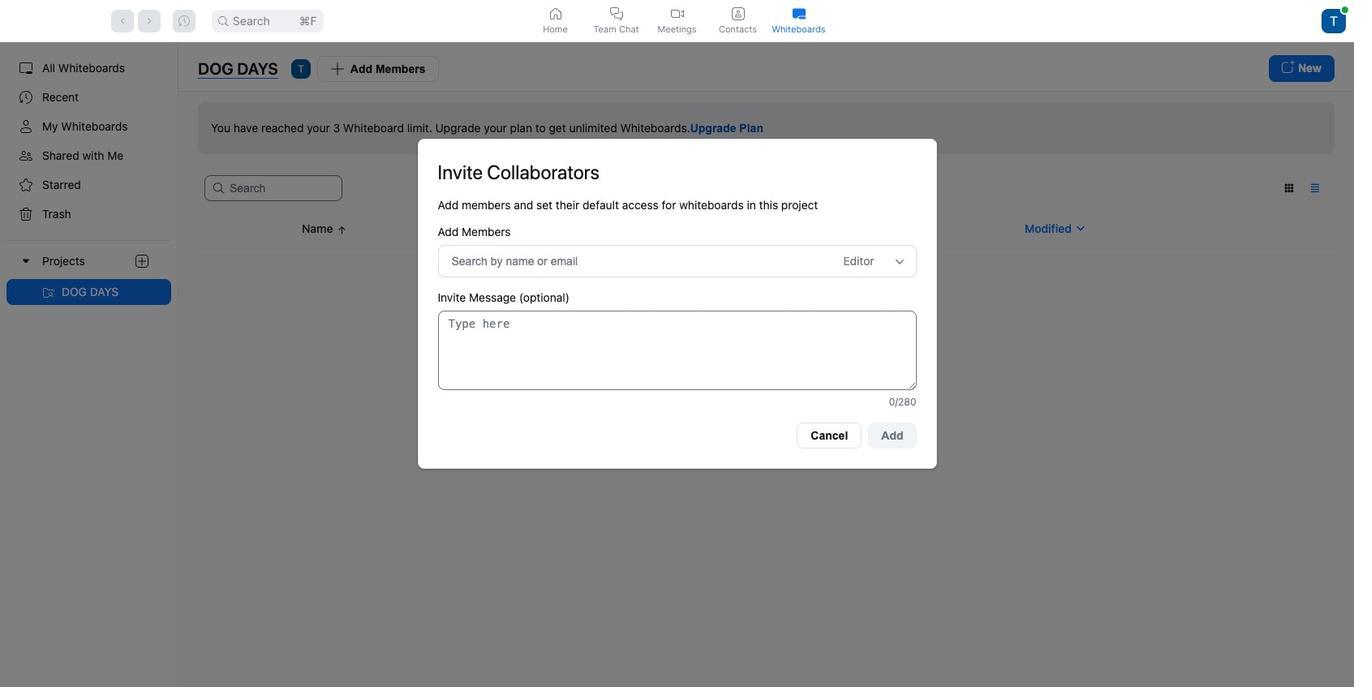 Task type: describe. For each thing, give the bounding box(es) containing it.
avatar image
[[1322, 9, 1346, 33]]

meetings
[[658, 23, 697, 34]]

home small image
[[549, 7, 562, 20]]

magnifier image
[[218, 16, 228, 26]]

search
[[233, 13, 270, 27]]

home button
[[525, 0, 586, 41]]

home
[[543, 23, 568, 34]]

contacts button
[[708, 0, 769, 41]]

⌘f
[[299, 13, 317, 27]]

whiteboard small image
[[792, 7, 805, 20]]

profile contact image
[[732, 7, 745, 20]]

meetings button
[[647, 0, 708, 41]]

profile contact image
[[732, 7, 745, 20]]



Task type: locate. For each thing, give the bounding box(es) containing it.
team chat button
[[586, 0, 647, 41]]

team
[[594, 23, 617, 34]]

whiteboards
[[772, 23, 826, 34]]

whiteboard small image
[[792, 7, 805, 20]]

whiteboards button
[[769, 0, 829, 41]]

team chat image
[[610, 7, 623, 20], [610, 7, 623, 20]]

contacts
[[719, 23, 757, 34]]

team chat
[[594, 23, 639, 34]]

video on image
[[671, 7, 684, 20], [671, 7, 684, 20]]

chat
[[619, 23, 639, 34]]

online image
[[1342, 6, 1349, 13], [1342, 6, 1349, 13]]

home small image
[[549, 7, 562, 20]]

tab list containing home
[[525, 0, 829, 41]]

tab list
[[525, 0, 829, 41]]

magnifier image
[[218, 16, 228, 26]]



Task type: vqa. For each thing, say whether or not it's contained in the screenshot.
More 'element'
no



